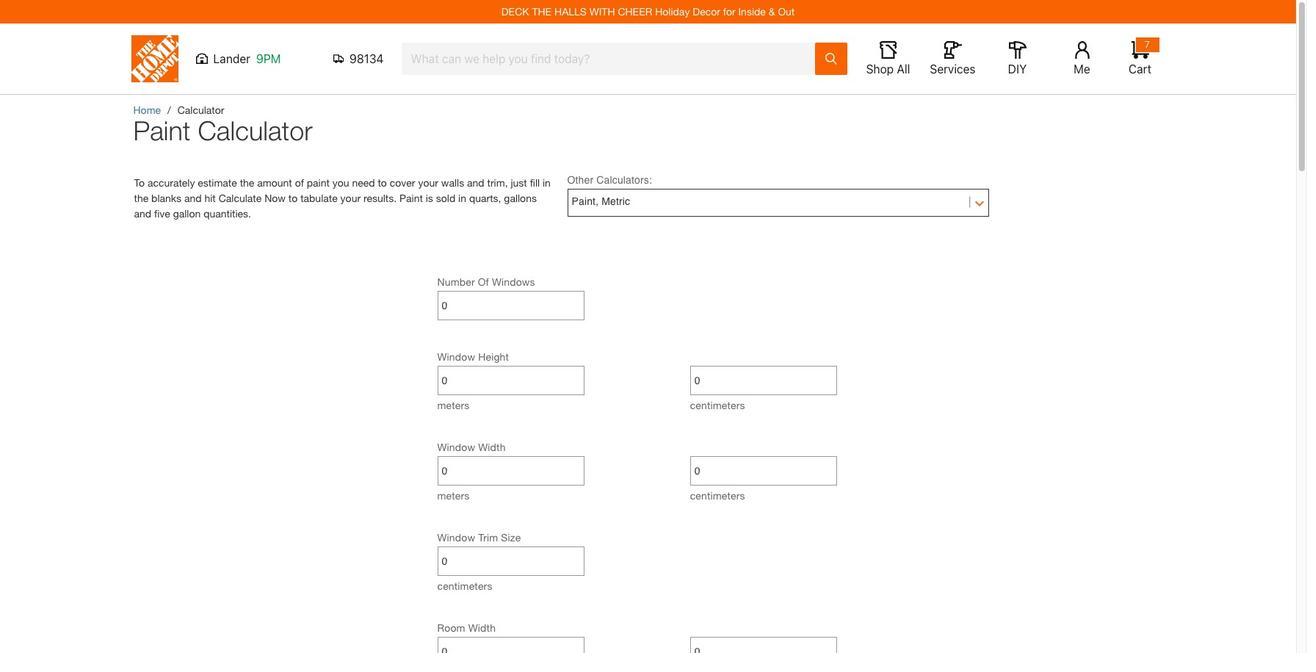 Task type: locate. For each thing, give the bounding box(es) containing it.
&
[[769, 5, 776, 18]]

paint
[[133, 115, 191, 146], [400, 192, 423, 204]]

number
[[438, 276, 475, 288]]

0 vertical spatial centimeters
[[690, 399, 746, 411]]

the down to
[[134, 192, 149, 204]]

centimeters for width
[[690, 489, 746, 502]]

2 horizontal spatial and
[[467, 176, 485, 189]]

holiday
[[656, 5, 690, 18]]

to
[[378, 176, 387, 189], [289, 192, 298, 204]]

width
[[478, 441, 506, 453], [469, 622, 496, 634]]

1 vertical spatial paint
[[400, 192, 423, 204]]

window for window width
[[438, 441, 476, 453]]

home
[[133, 104, 161, 116]]

1 vertical spatial meters
[[438, 489, 470, 502]]

you
[[333, 176, 349, 189]]

for
[[724, 5, 736, 18]]

0 vertical spatial meters
[[438, 399, 470, 411]]

1 vertical spatial to
[[289, 192, 298, 204]]

1 meters from the top
[[438, 399, 470, 411]]

1 window from the top
[[438, 350, 476, 363]]

cover
[[390, 176, 416, 189]]

0 horizontal spatial in
[[459, 192, 467, 204]]

of
[[295, 176, 304, 189]]

windows
[[492, 276, 535, 288]]

0 vertical spatial width
[[478, 441, 506, 453]]

1 vertical spatial your
[[341, 192, 361, 204]]

your up is
[[418, 176, 439, 189]]

in right sold
[[459, 192, 467, 204]]

services
[[931, 62, 976, 76]]

0 vertical spatial and
[[467, 176, 485, 189]]

1 vertical spatial window
[[438, 441, 476, 453]]

1 vertical spatial centimeters
[[690, 489, 746, 502]]

98134
[[350, 52, 384, 65]]

home / calculator paint calculator
[[133, 104, 313, 146]]

shop all
[[867, 62, 911, 76]]

your
[[418, 176, 439, 189], [341, 192, 361, 204]]

2 window from the top
[[438, 441, 476, 453]]

five
[[154, 207, 170, 220]]

and
[[467, 176, 485, 189], [184, 192, 202, 204], [134, 207, 151, 220]]

1 vertical spatial the
[[134, 192, 149, 204]]

meters
[[438, 399, 470, 411], [438, 489, 470, 502]]

diy button
[[994, 41, 1042, 76]]

hit
[[205, 192, 216, 204]]

window
[[438, 350, 476, 363], [438, 441, 476, 453], [438, 531, 476, 544]]

your down you
[[341, 192, 361, 204]]

paint down cover
[[400, 192, 423, 204]]

just
[[511, 176, 527, 189]]

paint up accurately
[[133, 115, 191, 146]]

lander 9pm
[[213, 52, 281, 65]]

98134 button
[[333, 51, 384, 66]]

1 horizontal spatial the
[[240, 176, 255, 189]]

the
[[240, 176, 255, 189], [134, 192, 149, 204]]

0 horizontal spatial and
[[134, 207, 151, 220]]

meters up window trim size
[[438, 489, 470, 502]]

quarts,
[[469, 192, 501, 204]]

calculator
[[178, 104, 224, 116], [198, 115, 313, 146]]

the home depot logo image
[[131, 35, 178, 82]]

with
[[590, 5, 615, 18]]

2 vertical spatial and
[[134, 207, 151, 220]]

all
[[897, 62, 911, 76]]

1 horizontal spatial paint
[[400, 192, 423, 204]]

other
[[568, 174, 594, 186]]

the up calculate
[[240, 176, 255, 189]]

diy
[[1009, 62, 1027, 76]]

me
[[1074, 62, 1091, 76]]

decor
[[693, 5, 721, 18]]

0 horizontal spatial your
[[341, 192, 361, 204]]

and up gallon on the left top of the page
[[184, 192, 202, 204]]

0 horizontal spatial paint
[[133, 115, 191, 146]]

0 vertical spatial paint
[[133, 115, 191, 146]]

height
[[478, 350, 509, 363]]

0 vertical spatial window
[[438, 350, 476, 363]]

room width
[[438, 622, 496, 634]]

shop
[[867, 62, 894, 76]]

tabulate
[[301, 192, 338, 204]]

estimate
[[198, 176, 237, 189]]

1 horizontal spatial and
[[184, 192, 202, 204]]

gallons
[[504, 192, 537, 204]]

in
[[543, 176, 551, 189], [459, 192, 467, 204]]

meters up window width on the left bottom of the page
[[438, 399, 470, 411]]

window width
[[438, 441, 506, 453]]

7
[[1146, 39, 1151, 50]]

to down of
[[289, 192, 298, 204]]

of
[[478, 276, 489, 288]]

2 vertical spatial window
[[438, 531, 476, 544]]

window for window height
[[438, 350, 476, 363]]

cheer
[[618, 5, 653, 18]]

amount
[[257, 176, 292, 189]]

1 horizontal spatial in
[[543, 176, 551, 189]]

and up quarts,
[[467, 176, 485, 189]]

to up results.
[[378, 176, 387, 189]]

accurately
[[148, 176, 195, 189]]

2 meters from the top
[[438, 489, 470, 502]]

1 vertical spatial width
[[469, 622, 496, 634]]

out
[[778, 5, 795, 18]]

3 window from the top
[[438, 531, 476, 544]]

and left five
[[134, 207, 151, 220]]

1 vertical spatial and
[[184, 192, 202, 204]]

in right fill
[[543, 176, 551, 189]]

cart
[[1129, 62, 1152, 76]]

blanks
[[151, 192, 182, 204]]

lander
[[213, 52, 251, 65]]

0 vertical spatial to
[[378, 176, 387, 189]]

1 horizontal spatial to
[[378, 176, 387, 189]]

None number field
[[442, 292, 580, 320], [442, 367, 580, 395], [695, 367, 833, 395], [442, 457, 580, 485], [695, 457, 833, 485], [442, 547, 580, 575], [442, 638, 580, 653], [695, 638, 833, 653], [442, 292, 580, 320], [442, 367, 580, 395], [695, 367, 833, 395], [442, 457, 580, 485], [695, 457, 833, 485], [442, 547, 580, 575], [442, 638, 580, 653], [695, 638, 833, 653]]

walls
[[441, 176, 464, 189]]

services button
[[930, 41, 977, 76]]

0 horizontal spatial to
[[289, 192, 298, 204]]

deck the halls with cheer holiday decor for inside & out
[[502, 5, 795, 18]]

centimeters
[[690, 399, 746, 411], [690, 489, 746, 502], [438, 580, 493, 592]]

1 horizontal spatial your
[[418, 176, 439, 189]]



Task type: describe. For each thing, give the bounding box(es) containing it.
paint
[[307, 176, 330, 189]]

to
[[134, 176, 145, 189]]

trim
[[478, 531, 498, 544]]

now
[[265, 192, 286, 204]]

0 horizontal spatial the
[[134, 192, 149, 204]]

deck the halls with cheer holiday decor for inside & out link
[[502, 5, 795, 18]]

calculate
[[219, 192, 262, 204]]

/
[[168, 104, 171, 116]]

9pm
[[256, 52, 281, 65]]

window trim size
[[438, 531, 521, 544]]

width for room width
[[469, 622, 496, 634]]

calculator up amount
[[198, 115, 313, 146]]

halls
[[555, 5, 587, 18]]

0 vertical spatial in
[[543, 176, 551, 189]]

home link
[[133, 104, 161, 116]]

paint inside to accurately estimate the amount of paint you need    to cover your walls and trim, just fill in the blanks and hit    calculate now to tabulate your results. paint is sold in quarts,    gallons and five gallon quantities.
[[400, 192, 423, 204]]

fill
[[530, 176, 540, 189]]

paint,
[[572, 196, 599, 207]]

number of windows
[[438, 276, 535, 288]]

paint inside home / calculator paint calculator
[[133, 115, 191, 146]]

size
[[501, 531, 521, 544]]

to accurately estimate the amount of paint you need    to cover your walls and trim, just fill in the blanks and hit    calculate now to tabulate your results. paint is sold in quarts,    gallons and five gallon quantities.
[[134, 176, 551, 220]]

width for window width
[[478, 441, 506, 453]]

is
[[426, 192, 433, 204]]

meters for window width
[[438, 489, 470, 502]]

window height
[[438, 350, 509, 363]]

other calculators:
[[568, 174, 652, 186]]

shop all button
[[865, 41, 912, 76]]

paint, metric button
[[572, 190, 985, 212]]

2 vertical spatial centimeters
[[438, 580, 493, 592]]

the
[[532, 5, 552, 18]]

calculator right /
[[178, 104, 224, 116]]

results.
[[364, 192, 397, 204]]

quantities.
[[204, 207, 251, 220]]

0 vertical spatial your
[[418, 176, 439, 189]]

window for window trim size
[[438, 531, 476, 544]]

centimeters for height
[[690, 399, 746, 411]]

need
[[352, 176, 375, 189]]

paint, metric
[[572, 196, 631, 207]]

room
[[438, 622, 466, 634]]

inside
[[739, 5, 766, 18]]

meters for window height
[[438, 399, 470, 411]]

0 vertical spatial the
[[240, 176, 255, 189]]

deck
[[502, 5, 529, 18]]

1 vertical spatial in
[[459, 192, 467, 204]]

metric
[[602, 196, 631, 207]]

sold
[[436, 192, 456, 204]]

gallon
[[173, 207, 201, 220]]

calculators:
[[597, 174, 652, 186]]

What can we help you find today? search field
[[411, 43, 814, 74]]

me button
[[1059, 41, 1106, 76]]

trim,
[[488, 176, 508, 189]]

cart 7
[[1129, 39, 1152, 76]]



Task type: vqa. For each thing, say whether or not it's contained in the screenshot.
Other Calculators:
yes



